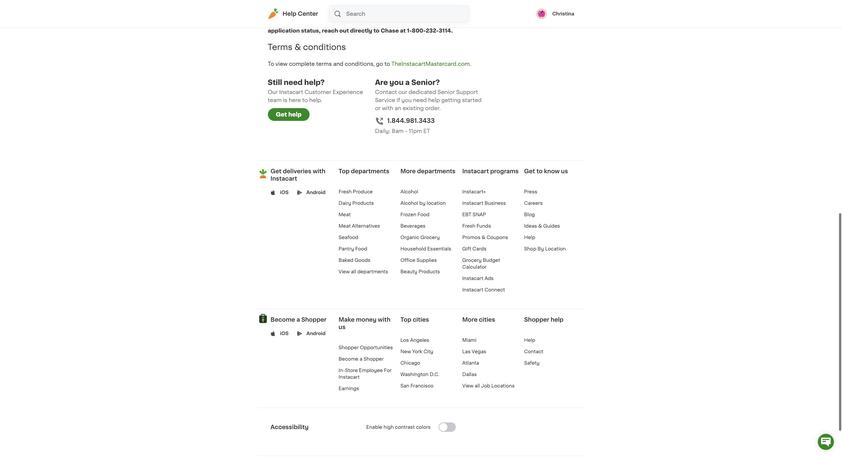 Task type: describe. For each thing, give the bounding box(es) containing it.
to right go
[[385, 61, 390, 67]]

experience
[[333, 90, 363, 95]]

shopper up the employee
[[364, 357, 384, 362]]

contrast
[[395, 426, 415, 430]]

new york city
[[401, 350, 434, 355]]

all for job
[[475, 384, 480, 389]]

shopper left make
[[302, 318, 327, 323]]

top for top departments
[[339, 169, 350, 174]]

grocery inside grocery budget calculator
[[463, 259, 482, 263]]

8am
[[392, 129, 404, 134]]

are
[[375, 79, 388, 86]]

departments for top departments
[[351, 169, 390, 174]]

about
[[308, 20, 325, 25]]

departments for more departments
[[417, 169, 456, 174]]

senior?
[[412, 79, 440, 86]]

help inside the are you a senior? contact our dedicated senior support service if you need help getting started or with an existing order.
[[429, 98, 440, 103]]

1 your from the left
[[377, 20, 390, 25]]

terms
[[316, 61, 332, 67]]

grocery budget calculator link
[[463, 259, 501, 270]]

conditions
[[303, 43, 346, 51]]

get to know us
[[525, 169, 569, 174]]

las vegas link
[[463, 350, 487, 355]]

beverages
[[401, 224, 426, 229]]

daily:
[[375, 129, 391, 134]]

reach
[[322, 28, 338, 33]]

meat link
[[339, 213, 351, 217]]

fresh for fresh produce
[[339, 190, 352, 195]]

know
[[544, 169, 560, 174]]

products for dairy products
[[353, 201, 374, 206]]

theinstacartmastercard.com link
[[392, 61, 470, 67]]

if
[[397, 98, 400, 103]]

1 vertical spatial become
[[339, 357, 359, 362]]

instacart programs
[[463, 169, 519, 174]]

fresh produce link
[[339, 190, 373, 195]]

with for get deliveries with instacart
[[313, 169, 326, 174]]

1 horizontal spatial contact
[[525, 350, 544, 355]]

user avatar image
[[537, 8, 547, 19]]

customer
[[305, 90, 332, 95]]

ios link for become
[[280, 331, 289, 338]]

instacart ads link
[[463, 277, 494, 281]]

top for top cities
[[401, 318, 412, 323]]

beauty
[[401, 270, 418, 275]]

earnings link
[[339, 387, 359, 392]]

with inside the are you a senior? contact our dedicated senior support service if you need help getting started or with an existing order.
[[382, 106, 394, 111]]

christina
[[553, 11, 575, 16]]

ideas
[[525, 224, 538, 229]]

alternatives
[[352, 224, 380, 229]]

us for get to know us
[[562, 169, 569, 174]]

products for beauty products
[[419, 270, 440, 275]]

ios app store logo image for become a shopper
[[271, 332, 276, 337]]

to view complete terms and conditions, go to theinstacartmastercard.com .
[[268, 61, 472, 67]]

location
[[546, 247, 566, 252]]

business
[[485, 201, 506, 206]]

for questions about specific benefits, your chase points balance, or your application status, reach out directly to chase at 1-800-232-3114.
[[268, 20, 476, 33]]

android for get deliveries with instacart
[[307, 191, 326, 195]]

cards
[[473, 247, 487, 252]]

store
[[345, 369, 358, 374]]

instacart business link
[[463, 201, 506, 206]]

meat for meat alternatives
[[339, 224, 351, 229]]

instacart shopper app logo image for get
[[258, 169, 269, 180]]

service
[[375, 98, 396, 103]]

miami link
[[463, 339, 477, 343]]

instacart image
[[268, 8, 279, 19]]

Search search field
[[346, 6, 469, 22]]

las
[[463, 350, 471, 355]]

3114.
[[439, 28, 453, 33]]

for inside in-store employee for instacart
[[384, 369, 392, 374]]

household essentials link
[[401, 247, 452, 252]]

help for get help
[[289, 112, 302, 118]]

1 vertical spatial chase
[[381, 28, 399, 33]]

washington
[[401, 373, 429, 378]]

instacart down instacart ads
[[463, 288, 484, 293]]

android link for get deliveries with instacart
[[307, 190, 326, 196]]

shop
[[525, 247, 537, 252]]

started
[[463, 98, 482, 103]]

view all departments link
[[339, 270, 388, 275]]

san francisco link
[[401, 384, 434, 389]]

help.
[[309, 98, 323, 103]]

organic
[[401, 236, 420, 240]]

more for more cities
[[463, 318, 478, 323]]

instacart+
[[463, 190, 486, 195]]

meat alternatives
[[339, 224, 380, 229]]

office
[[401, 259, 416, 263]]

francisco
[[411, 384, 434, 389]]

snap
[[473, 213, 487, 217]]

food for frozen food
[[418, 213, 430, 217]]

android play store logo image for deliveries
[[297, 190, 302, 195]]

top departments
[[339, 169, 390, 174]]

1 vertical spatial you
[[402, 98, 412, 103]]

alcohol link
[[401, 190, 419, 195]]

our
[[268, 90, 278, 95]]

get for get to know us
[[525, 169, 536, 174]]

shop by location
[[525, 247, 566, 252]]

1 vertical spatial a
[[297, 318, 300, 323]]

office supplies link
[[401, 259, 437, 263]]

meat for meat link
[[339, 213, 351, 217]]

shop by location link
[[525, 247, 566, 252]]

more for more departments
[[401, 169, 416, 174]]

baked
[[339, 259, 354, 263]]

dairy
[[339, 201, 352, 206]]

& for ideas
[[539, 224, 543, 229]]

status,
[[301, 28, 321, 33]]

instacart inside still need help? our instacart customer experience team is here to help.
[[279, 90, 303, 95]]

instacart connect
[[463, 288, 506, 293]]

baked goods
[[339, 259, 371, 263]]

safety link
[[525, 361, 540, 366]]

promos & coupons link
[[463, 236, 509, 240]]

press link
[[525, 190, 538, 195]]

0 vertical spatial you
[[390, 79, 404, 86]]

view all job locations link
[[463, 384, 515, 389]]

instacart connect link
[[463, 288, 506, 293]]

departments down goods
[[358, 270, 388, 275]]

chicago link
[[401, 361, 421, 366]]

ebt snap
[[463, 213, 487, 217]]

instacart inside in-store employee for instacart
[[339, 376, 360, 380]]

blog link
[[525, 213, 535, 217]]

instacart up instacart+
[[463, 169, 489, 174]]

& for promos
[[482, 236, 486, 240]]

ideas & guides
[[525, 224, 561, 229]]

ebt
[[463, 213, 472, 217]]

budget
[[483, 259, 501, 263]]

dedicated
[[409, 90, 436, 95]]

more departments
[[401, 169, 456, 174]]

los angeles link
[[401, 339, 430, 343]]

frozen food
[[401, 213, 430, 217]]

money
[[356, 318, 377, 323]]

colors
[[416, 426, 431, 430]]

existing
[[403, 106, 424, 111]]

0 horizontal spatial become a shopper
[[271, 318, 327, 323]]



Task type: vqa. For each thing, say whether or not it's contained in the screenshot.
Washington D.C.
yes



Task type: locate. For each thing, give the bounding box(es) containing it.
android link for become a shopper
[[307, 331, 326, 338]]

instacart inside get deliveries with instacart
[[271, 176, 297, 182]]

us inside make money with us
[[339, 325, 346, 331]]

make
[[339, 318, 355, 323]]

departments
[[351, 169, 390, 174], [417, 169, 456, 174], [358, 270, 388, 275]]

for right the employee
[[384, 369, 392, 374]]

view down baked on the left of the page
[[339, 270, 350, 275]]

fresh
[[339, 190, 352, 195], [463, 224, 476, 229]]

1 android from the top
[[307, 191, 326, 195]]

0 vertical spatial help
[[283, 11, 297, 16]]

with down service at the top left of page
[[382, 106, 394, 111]]

products down supplies
[[419, 270, 440, 275]]

0 vertical spatial view
[[339, 270, 350, 275]]

cities for more cities
[[479, 318, 496, 323]]

senior
[[438, 90, 455, 95]]

0 vertical spatial need
[[284, 79, 303, 86]]

0 vertical spatial become
[[271, 318, 295, 323]]

1 vertical spatial all
[[475, 384, 480, 389]]

0 horizontal spatial food
[[356, 247, 368, 252]]

2 help link from the top
[[525, 339, 536, 343]]

1 horizontal spatial become a shopper
[[339, 357, 384, 362]]

balance,
[[430, 20, 454, 25]]

instacart shopper app logo image
[[258, 169, 269, 180], [258, 314, 269, 325]]

2 horizontal spatial a
[[406, 79, 410, 86]]

grocery up household essentials
[[421, 236, 440, 240]]

your
[[377, 20, 390, 25], [463, 20, 476, 25]]

view for view all departments
[[339, 270, 350, 275]]

get inside get deliveries with instacart
[[271, 169, 282, 174]]

for down instacart image on the left of page
[[268, 20, 277, 25]]

1 alcohol from the top
[[401, 190, 419, 195]]

0 horizontal spatial for
[[268, 20, 277, 25]]

0 vertical spatial &
[[295, 43, 301, 51]]

beverages link
[[401, 224, 426, 229]]

york
[[413, 350, 423, 355]]

0 vertical spatial android
[[307, 191, 326, 195]]

blog
[[525, 213, 535, 217]]

0 horizontal spatial need
[[284, 79, 303, 86]]

cities down 'instacart connect'
[[479, 318, 496, 323]]

alcohol by location link
[[401, 201, 446, 206]]

view all departments
[[339, 270, 388, 275]]

help inside button
[[289, 112, 302, 118]]

1 horizontal spatial &
[[482, 236, 486, 240]]

help link up contact link
[[525, 339, 536, 343]]

help for shopper help
[[551, 318, 564, 323]]

get help button
[[268, 108, 310, 121]]

1 meat from the top
[[339, 213, 351, 217]]

help for first help link from the bottom
[[525, 339, 536, 343]]

0 vertical spatial top
[[339, 169, 350, 174]]

0 vertical spatial help
[[429, 98, 440, 103]]

goods
[[355, 259, 371, 263]]

1 vertical spatial help link
[[525, 339, 536, 343]]

our
[[399, 90, 408, 95]]

dairy products
[[339, 201, 374, 206]]

food up goods
[[356, 247, 368, 252]]

0 vertical spatial fresh
[[339, 190, 352, 195]]

meat alternatives link
[[339, 224, 380, 229]]

conditions,
[[345, 61, 375, 67]]

1 ios app store logo image from the top
[[271, 190, 276, 195]]

& right ideas in the top right of the page
[[539, 224, 543, 229]]

meat down meat link
[[339, 224, 351, 229]]

contact up safety link
[[525, 350, 544, 355]]

to
[[374, 28, 380, 33], [385, 61, 390, 67], [302, 98, 308, 103], [537, 169, 543, 174]]

1 horizontal spatial top
[[401, 318, 412, 323]]

get help
[[276, 112, 302, 118]]

1 vertical spatial top
[[401, 318, 412, 323]]

in-store employee for instacart link
[[339, 369, 392, 380]]

0 vertical spatial alcohol
[[401, 190, 419, 195]]

1 horizontal spatial cities
[[479, 318, 496, 323]]

1 vertical spatial become a shopper
[[339, 357, 384, 362]]

& down funds
[[482, 236, 486, 240]]

deliveries
[[283, 169, 312, 174]]

need inside the are you a senior? contact our dedicated senior support service if you need help getting started or with an existing order.
[[413, 98, 427, 103]]

ios link for get
[[280, 190, 289, 196]]

1 vertical spatial android link
[[307, 331, 326, 338]]

alcohol for alcohol by location
[[401, 201, 419, 206]]

1 horizontal spatial become
[[339, 357, 359, 362]]

shopper up become a shopper link
[[339, 346, 359, 351]]

1 vertical spatial &
[[539, 224, 543, 229]]

getting
[[442, 98, 461, 103]]

0 vertical spatial more
[[401, 169, 416, 174]]

2 ios link from the top
[[280, 331, 289, 338]]

need inside still need help? our instacart customer experience team is here to help.
[[284, 79, 303, 86]]

with right deliveries
[[313, 169, 326, 174]]

1 ios from the top
[[280, 191, 289, 195]]

0 horizontal spatial fresh
[[339, 190, 352, 195]]

0 horizontal spatial more
[[401, 169, 416, 174]]

1 vertical spatial more
[[463, 318, 478, 323]]

pantry food
[[339, 247, 368, 252]]

contact up service at the top left of page
[[375, 90, 397, 95]]

0 horizontal spatial products
[[353, 201, 374, 206]]

programs
[[491, 169, 519, 174]]

1 horizontal spatial fresh
[[463, 224, 476, 229]]

chase left at on the left top of page
[[381, 28, 399, 33]]

1 vertical spatial help
[[289, 112, 302, 118]]

1 vertical spatial alcohol
[[401, 201, 419, 206]]

ios for become
[[280, 332, 289, 337]]

to inside for questions about specific benefits, your chase points balance, or your application status, reach out directly to chase at 1-800-232-3114.
[[374, 28, 380, 33]]

1 horizontal spatial grocery
[[463, 259, 482, 263]]

departments up produce
[[351, 169, 390, 174]]

instacart
[[279, 90, 303, 95], [463, 169, 489, 174], [271, 176, 297, 182], [463, 201, 484, 206], [463, 277, 484, 281], [463, 288, 484, 293], [339, 376, 360, 380]]

1 horizontal spatial more
[[463, 318, 478, 323]]

0 horizontal spatial &
[[295, 43, 301, 51]]

with
[[382, 106, 394, 111], [313, 169, 326, 174], [378, 318, 391, 323]]

meat down dairy
[[339, 213, 351, 217]]

get down is
[[276, 112, 287, 118]]

get up press link
[[525, 169, 536, 174]]

alcohol up alcohol by location
[[401, 190, 419, 195]]

become
[[271, 318, 295, 323], [339, 357, 359, 362]]

0 vertical spatial for
[[268, 20, 277, 25]]

an
[[395, 106, 402, 111]]

0 horizontal spatial a
[[297, 318, 300, 323]]

0 vertical spatial or
[[455, 20, 461, 25]]

android
[[307, 191, 326, 195], [307, 332, 326, 337]]

2 horizontal spatial &
[[539, 224, 543, 229]]

chase
[[391, 20, 409, 25], [381, 28, 399, 33]]

2 instacart shopper app logo image from the top
[[258, 314, 269, 325]]

2 android from the top
[[307, 332, 326, 337]]

you up our
[[390, 79, 404, 86]]

et
[[424, 129, 430, 134]]

make money with us
[[339, 318, 391, 331]]

1 vertical spatial instacart shopper app logo image
[[258, 314, 269, 325]]

still
[[268, 79, 282, 86]]

1 vertical spatial ios app store logo image
[[271, 332, 276, 337]]

1 vertical spatial android play store logo image
[[297, 332, 302, 337]]

us for make money with us
[[339, 325, 346, 331]]

locations
[[492, 384, 515, 389]]

instacart down calculator
[[463, 277, 484, 281]]

products
[[353, 201, 374, 206], [419, 270, 440, 275]]

all down 'baked goods' link
[[351, 270, 357, 275]]

& up complete
[[295, 43, 301, 51]]

0 vertical spatial a
[[406, 79, 410, 86]]

0 horizontal spatial view
[[339, 270, 350, 275]]

instacart down instacart+
[[463, 201, 484, 206]]

1 vertical spatial with
[[313, 169, 326, 174]]

1 cities from the left
[[413, 318, 429, 323]]

to inside still need help? our instacart customer experience team is here to help.
[[302, 98, 308, 103]]

0 vertical spatial help link
[[525, 236, 536, 240]]

1 horizontal spatial a
[[360, 357, 363, 362]]

0 vertical spatial become a shopper
[[271, 318, 327, 323]]

ios for get
[[280, 191, 289, 195]]

us down make
[[339, 325, 346, 331]]

benefits,
[[350, 20, 376, 25]]

2 ios app store logo image from the top
[[271, 332, 276, 337]]

1 horizontal spatial products
[[419, 270, 440, 275]]

theinstacartmastercard.com
[[392, 61, 470, 67]]

1 help link from the top
[[525, 236, 536, 240]]

or inside for questions about specific benefits, your chase points balance, or your application status, reach out directly to chase at 1-800-232-3114.
[[455, 20, 461, 25]]

0 horizontal spatial your
[[377, 20, 390, 25]]

with inside get deliveries with instacart
[[313, 169, 326, 174]]

d.c.
[[430, 373, 440, 378]]

0 horizontal spatial cities
[[413, 318, 429, 323]]

0 vertical spatial chase
[[391, 20, 409, 25]]

beauty products link
[[401, 270, 440, 275]]

1 vertical spatial help
[[525, 236, 536, 240]]

coupons
[[487, 236, 509, 240]]

fresh for fresh funds
[[463, 224, 476, 229]]

or down service at the top left of page
[[375, 106, 381, 111]]

enable high contrast colors
[[367, 426, 431, 430]]

employee
[[359, 369, 383, 374]]

instacart business
[[463, 201, 506, 206]]

11pm
[[409, 129, 422, 134]]

0 vertical spatial android play store logo image
[[297, 190, 302, 195]]

0 horizontal spatial top
[[339, 169, 350, 174]]

job
[[482, 384, 491, 389]]

your right benefits,
[[377, 20, 390, 25]]

chase up at on the left top of page
[[391, 20, 409, 25]]

with right money in the left bottom of the page
[[378, 318, 391, 323]]

1 vertical spatial food
[[356, 247, 368, 252]]

& for terms
[[295, 43, 301, 51]]

1 instacart shopper app logo image from the top
[[258, 169, 269, 180]]

cities for top cities
[[413, 318, 429, 323]]

food down alcohol by location link
[[418, 213, 430, 217]]

essentials
[[428, 247, 452, 252]]

need up here
[[284, 79, 303, 86]]

ios app store logo image for get deliveries with instacart
[[271, 190, 276, 195]]

careers
[[525, 201, 543, 206]]

fresh down ebt
[[463, 224, 476, 229]]

1 horizontal spatial for
[[384, 369, 392, 374]]

all left the job
[[475, 384, 480, 389]]

a inside the are you a senior? contact our dedicated senior support service if you need help getting started or with an existing order.
[[406, 79, 410, 86]]

help for help center
[[283, 11, 297, 16]]

los angeles
[[401, 339, 430, 343]]

out
[[340, 28, 349, 33]]

help up 'questions'
[[283, 11, 297, 16]]

android play store logo image
[[297, 190, 302, 195], [297, 332, 302, 337]]

calculator
[[463, 265, 487, 270]]

accessibility
[[271, 425, 309, 431]]

800-
[[412, 28, 426, 33]]

organic grocery
[[401, 236, 440, 240]]

cities up angeles on the bottom
[[413, 318, 429, 323]]

2 vertical spatial help
[[551, 318, 564, 323]]

1 horizontal spatial or
[[455, 20, 461, 25]]

shopper opportunities
[[339, 346, 393, 351]]

shopper up contact link
[[525, 318, 550, 323]]

daily: 8am - 11pm et
[[375, 129, 430, 134]]

0 vertical spatial ios
[[280, 191, 289, 195]]

1 horizontal spatial all
[[475, 384, 480, 389]]

2 vertical spatial with
[[378, 318, 391, 323]]

2 android play store logo image from the top
[[297, 332, 302, 337]]

products down produce
[[353, 201, 374, 206]]

get inside button
[[276, 112, 287, 118]]

1 vertical spatial products
[[419, 270, 440, 275]]

get left deliveries
[[271, 169, 282, 174]]

alcohol for alcohol link
[[401, 190, 419, 195]]

android play store logo image for a
[[297, 332, 302, 337]]

1 android link from the top
[[307, 190, 326, 196]]

2 android link from the top
[[307, 331, 326, 338]]

office supplies
[[401, 259, 437, 263]]

instacart down deliveries
[[271, 176, 297, 182]]

0 horizontal spatial contact
[[375, 90, 397, 95]]

0 horizontal spatial all
[[351, 270, 357, 275]]

2 horizontal spatial help
[[551, 318, 564, 323]]

1 android play store logo image from the top
[[297, 190, 302, 195]]

at
[[400, 28, 406, 33]]

2 vertical spatial &
[[482, 236, 486, 240]]

ideas & guides link
[[525, 224, 561, 229]]

2 meat from the top
[[339, 224, 351, 229]]

0 vertical spatial contact
[[375, 90, 397, 95]]

to right here
[[302, 98, 308, 103]]

0 horizontal spatial or
[[375, 106, 381, 111]]

top
[[339, 169, 350, 174], [401, 318, 412, 323]]

angeles
[[410, 339, 430, 343]]

a
[[406, 79, 410, 86], [297, 318, 300, 323], [360, 357, 363, 362]]

us right know
[[562, 169, 569, 174]]

top up fresh produce
[[339, 169, 350, 174]]

1 vertical spatial fresh
[[463, 224, 476, 229]]

contact inside the are you a senior? contact our dedicated senior support service if you need help getting started or with an existing order.
[[375, 90, 397, 95]]

frozen
[[401, 213, 417, 217]]

more cities
[[463, 318, 496, 323]]

0 vertical spatial us
[[562, 169, 569, 174]]

team
[[268, 98, 282, 103]]

still need help? our instacart customer experience team is here to help.
[[268, 79, 363, 103]]

fresh produce
[[339, 190, 373, 195]]

get for get deliveries with instacart
[[271, 169, 282, 174]]

instacart up here
[[279, 90, 303, 95]]

your right balance,
[[463, 20, 476, 25]]

0 vertical spatial meat
[[339, 213, 351, 217]]

0 vertical spatial food
[[418, 213, 430, 217]]

view down dallas link on the right bottom of page
[[463, 384, 474, 389]]

0 vertical spatial ios app store logo image
[[271, 190, 276, 195]]

2 vertical spatial a
[[360, 357, 363, 362]]

departments up location
[[417, 169, 456, 174]]

new
[[401, 350, 411, 355]]

0 vertical spatial grocery
[[421, 236, 440, 240]]

1 horizontal spatial need
[[413, 98, 427, 103]]

1 ios link from the top
[[280, 190, 289, 196]]

0 vertical spatial products
[[353, 201, 374, 206]]

0 vertical spatial all
[[351, 270, 357, 275]]

with for make money with us
[[378, 318, 391, 323]]

2 your from the left
[[463, 20, 476, 25]]

grocery up calculator
[[463, 259, 482, 263]]

help up contact link
[[525, 339, 536, 343]]

you right if
[[402, 98, 412, 103]]

supplies
[[417, 259, 437, 263]]

ebt snap link
[[463, 213, 487, 217]]

help link up shop
[[525, 236, 536, 240]]

0 horizontal spatial become
[[271, 318, 295, 323]]

2 alcohol from the top
[[401, 201, 419, 206]]

by
[[420, 201, 426, 206]]

here
[[289, 98, 301, 103]]

top up "los"
[[401, 318, 412, 323]]

1 vertical spatial need
[[413, 98, 427, 103]]

or right balance,
[[455, 20, 461, 25]]

0 horizontal spatial grocery
[[421, 236, 440, 240]]

1 vertical spatial or
[[375, 106, 381, 111]]

1 horizontal spatial us
[[562, 169, 569, 174]]

questions
[[279, 20, 307, 25]]

instacart down the 'store'
[[339, 376, 360, 380]]

help center link
[[268, 8, 318, 19]]

with inside make money with us
[[378, 318, 391, 323]]

0 vertical spatial with
[[382, 106, 394, 111]]

1 horizontal spatial your
[[463, 20, 476, 25]]

need down dedicated
[[413, 98, 427, 103]]

1 vertical spatial ios
[[280, 332, 289, 337]]

pantry
[[339, 247, 354, 252]]

fresh up dairy
[[339, 190, 352, 195]]

android for become a shopper
[[307, 332, 326, 337]]

1 vertical spatial view
[[463, 384, 474, 389]]

alcohol down alcohol link
[[401, 201, 419, 206]]

enable
[[367, 426, 383, 430]]

instacart shopper app logo image for become
[[258, 314, 269, 325]]

food for pantry food
[[356, 247, 368, 252]]

0 vertical spatial android link
[[307, 190, 326, 196]]

connect
[[485, 288, 506, 293]]

more up alcohol link
[[401, 169, 416, 174]]

2 cities from the left
[[479, 318, 496, 323]]

view for view all job locations
[[463, 384, 474, 389]]

1 vertical spatial android
[[307, 332, 326, 337]]

0 vertical spatial instacart shopper app logo image
[[258, 169, 269, 180]]

or inside the are you a senior? contact our dedicated senior support service if you need help getting started or with an existing order.
[[375, 106, 381, 111]]

food
[[418, 213, 430, 217], [356, 247, 368, 252]]

all for departments
[[351, 270, 357, 275]]

ios app store logo image
[[271, 190, 276, 195], [271, 332, 276, 337]]

to left know
[[537, 169, 543, 174]]

0 vertical spatial ios link
[[280, 190, 289, 196]]

2 ios from the top
[[280, 332, 289, 337]]

get for get help
[[276, 112, 287, 118]]

1 vertical spatial ios link
[[280, 331, 289, 338]]

for inside for questions about specific benefits, your chase points balance, or your application status, reach out directly to chase at 1-800-232-3114.
[[268, 20, 277, 25]]

more up miami on the bottom right of the page
[[463, 318, 478, 323]]

careers link
[[525, 201, 543, 206]]

are you a senior? contact our dedicated senior support service if you need help getting started or with an existing order.
[[375, 79, 482, 111]]

help for second help link from the bottom
[[525, 236, 536, 240]]

to
[[268, 61, 274, 67]]

to right "directly"
[[374, 28, 380, 33]]

1 horizontal spatial view
[[463, 384, 474, 389]]

help up shop
[[525, 236, 536, 240]]

shopper opportunities link
[[339, 346, 393, 351]]

instacart ads
[[463, 277, 494, 281]]

chicago
[[401, 361, 421, 366]]



